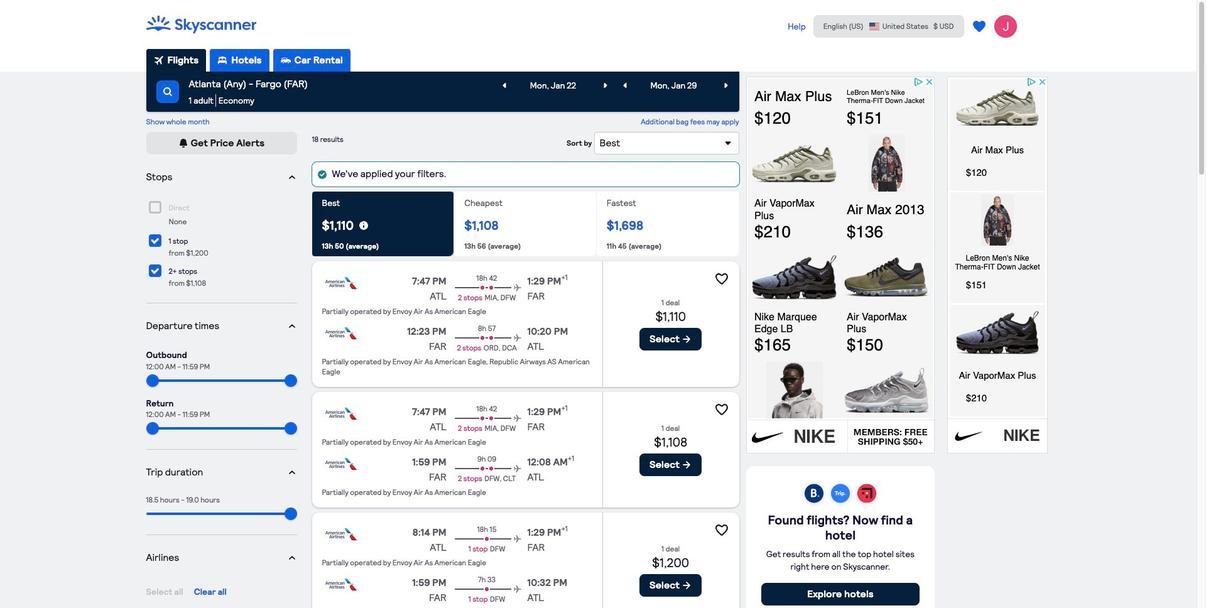 Task type: locate. For each thing, give the bounding box(es) containing it.
rtl support__mdkxy image down "active__n2u0z" icon on the top left
[[162, 87, 172, 97]]

1 advertisement element from the left
[[746, 77, 935, 454]]

1 vertical spatial rtl support__ywe2m image
[[682, 334, 692, 344]]

2 rtl support__mdkxy image from the left
[[721, 80, 731, 90]]

1 rtl support__mdkxy image from the left
[[600, 80, 611, 90]]

1 vertical spatial save flight from atlanta to fargo image
[[714, 402, 729, 417]]

2 advertisement element from the left
[[947, 77, 1048, 454]]

2 vertical spatial flipped__yjyym image
[[287, 553, 297, 563]]

None field
[[146, 72, 739, 112]]

2+ stops checkbox
[[149, 264, 161, 277]]

1 save flight from atlanta to fargo image from the top
[[714, 272, 729, 287]]

rtl support__mdkxy image left monday, january 22, 2024 text field
[[499, 80, 509, 90]]

trip.com element
[[827, 481, 854, 508]]

hotels.com element
[[854, 481, 880, 508]]

2 american airlines image from the top
[[322, 324, 360, 343]]

2 horizontal spatial rtl support__mdkxy image
[[620, 80, 630, 90]]

american airlines image
[[322, 274, 360, 293], [322, 324, 360, 343], [322, 405, 360, 424], [322, 455, 360, 474], [322, 525, 360, 544], [322, 576, 360, 595]]

0 vertical spatial flipped__yjyym image
[[287, 321, 297, 331]]

rtl support__ywe2m image
[[178, 138, 188, 148], [682, 334, 692, 344], [682, 581, 692, 591]]

learn more image
[[359, 220, 369, 230]]

0 horizontal spatial rtl support__mdkxy image
[[600, 80, 611, 90]]

rtl support__mdkxy image
[[499, 80, 509, 90], [620, 80, 630, 90], [162, 87, 172, 97]]

rtl support__mdkxy image right monday, january 22, 2024 text field
[[600, 80, 611, 90]]

1 horizontal spatial rtl support__mdkxy image
[[721, 80, 731, 90]]

0 horizontal spatial advertisement element
[[746, 77, 935, 454]]

flipped__yjyym image
[[287, 321, 297, 331], [287, 468, 297, 478], [287, 553, 297, 563]]

desktop__njgyo image
[[281, 55, 291, 65]]

rtl support__mdkxy image
[[600, 80, 611, 90], [721, 80, 731, 90]]

trip.com image
[[827, 481, 854, 508]]

save flight from atlanta to fargo image
[[714, 272, 729, 287], [714, 402, 729, 417]]

1 american airlines image from the top
[[322, 274, 360, 293]]

2 vertical spatial rtl support__ywe2m image
[[682, 581, 692, 591]]

1 horizontal spatial advertisement element
[[947, 77, 1048, 454]]

rtl support__mdkxy image left monday, january 29, 2024 text field
[[620, 80, 630, 90]]

4 american airlines image from the top
[[322, 455, 360, 474]]

6 american airlines image from the top
[[322, 576, 360, 595]]

Direct checkbox
[[149, 201, 161, 214]]

rtl support__mdkxy image right monday, january 29, 2024 text field
[[721, 80, 731, 90]]

advertisement element
[[746, 77, 935, 454], [947, 77, 1048, 454]]

account image
[[994, 15, 1017, 38]]

Monday, January 22, 2024 text field
[[512, 74, 594, 97]]

0 vertical spatial rtl support__ywe2m image
[[178, 138, 188, 148]]

1 horizontal spatial rtl support__mdkxy image
[[499, 80, 509, 90]]

save flight from atlanta to fargo image for rtl support__ywe2m image
[[714, 402, 729, 417]]

1 vertical spatial flipped__yjyym image
[[287, 468, 297, 478]]

0 vertical spatial save flight from atlanta to fargo image
[[714, 272, 729, 287]]

3 flipped__yjyym image from the top
[[287, 553, 297, 563]]

rtl support__mdkxy image for monday, january 29, 2024 text field
[[620, 80, 630, 90]]

2 save flight from atlanta to fargo image from the top
[[714, 402, 729, 417]]

slider
[[146, 374, 159, 387], [284, 374, 297, 387], [146, 422, 159, 435], [284, 422, 297, 435], [284, 508, 297, 521]]

rtl support__mdkxy image for monday, january 29, 2024 text field
[[721, 80, 731, 90]]



Task type: vqa. For each thing, say whether or not it's contained in the screenshot.
US ICON
yes



Task type: describe. For each thing, give the bounding box(es) containing it.
save flight from atlanta to fargo image for rtl support__ywe2m icon corresponding to 1st american airlines image from the top of the page
[[714, 272, 729, 287]]

Monday, January 29, 2024 text field
[[633, 74, 715, 97]]

rtl support__ywe2m image for 5th american airlines image
[[682, 581, 692, 591]]

desktop__njgyo image
[[218, 55, 228, 65]]

hotels.com image
[[854, 481, 880, 508]]

save flight from atlanta to fargo image
[[714, 523, 729, 538]]

rtl support__mdkxy image for monday, january 22, 2024 text field
[[499, 80, 509, 90]]

flipped__yjyym image
[[287, 172, 297, 182]]

us image
[[869, 22, 880, 31]]

active__n2u0z image
[[154, 55, 164, 65]]

5 american airlines image from the top
[[322, 525, 360, 544]]

0 horizontal spatial rtl support__mdkxy image
[[162, 87, 172, 97]]

rtl support__ywe2m image
[[682, 460, 692, 470]]

booking.com image
[[801, 481, 827, 508]]

booking.com element
[[801, 481, 827, 508]]

2 flipped__yjyym image from the top
[[287, 468, 297, 478]]

1 stop checkbox
[[149, 234, 161, 247]]

rtl support__mdkxy image for monday, january 22, 2024 text field
[[600, 80, 611, 90]]

3 american airlines image from the top
[[322, 405, 360, 424]]

rtl support__ywe2m image for 1st american airlines image from the top of the page
[[682, 334, 692, 344]]

1 flipped__yjyym image from the top
[[287, 321, 297, 331]]



